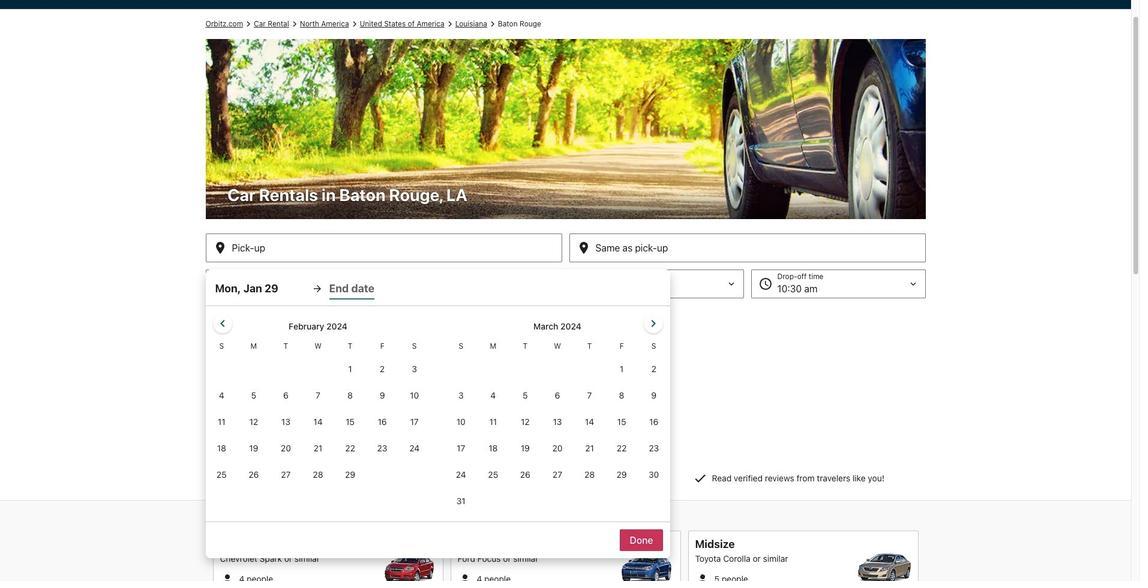 Task type: vqa. For each thing, say whether or not it's contained in the screenshot.
12 for the 12 'button' inside the April 2024 element
no



Task type: describe. For each thing, give the bounding box(es) containing it.
2 directional image from the left
[[349, 19, 360, 29]]

previous month image
[[215, 316, 230, 331]]

small image for toyota corolla image
[[695, 572, 710, 581]]

1 directional image from the left
[[243, 19, 254, 29]]

1 directional image from the left
[[289, 19, 300, 29]]

small image for ford focus image
[[458, 572, 472, 581]]

ford focus image
[[620, 553, 674, 581]]

toyota corolla image
[[857, 553, 911, 581]]

3 directional image from the left
[[445, 19, 455, 29]]



Task type: locate. For each thing, give the bounding box(es) containing it.
small image
[[220, 572, 234, 581]]

small image right ford focus image
[[695, 572, 710, 581]]

2 horizontal spatial directional image
[[445, 19, 455, 29]]

2 small image from the left
[[695, 572, 710, 581]]

1 small image from the left
[[458, 572, 472, 581]]

directional image
[[289, 19, 300, 29], [487, 19, 498, 29]]

1 horizontal spatial small image
[[695, 572, 710, 581]]

next month image
[[646, 316, 661, 331]]

small image right chevrolet spark image on the left
[[458, 572, 472, 581]]

0 horizontal spatial directional image
[[289, 19, 300, 29]]

0 horizontal spatial small image
[[458, 572, 472, 581]]

main content
[[0, 9, 1131, 581]]

2 directional image from the left
[[487, 19, 498, 29]]

0 horizontal spatial directional image
[[243, 19, 254, 29]]

directional image
[[243, 19, 254, 29], [349, 19, 360, 29], [445, 19, 455, 29]]

1 horizontal spatial directional image
[[487, 19, 498, 29]]

chevrolet spark image
[[382, 553, 436, 581]]

small image
[[458, 572, 472, 581], [695, 572, 710, 581]]

breadcrumbs region
[[0, 9, 1131, 558]]

1 horizontal spatial directional image
[[349, 19, 360, 29]]



